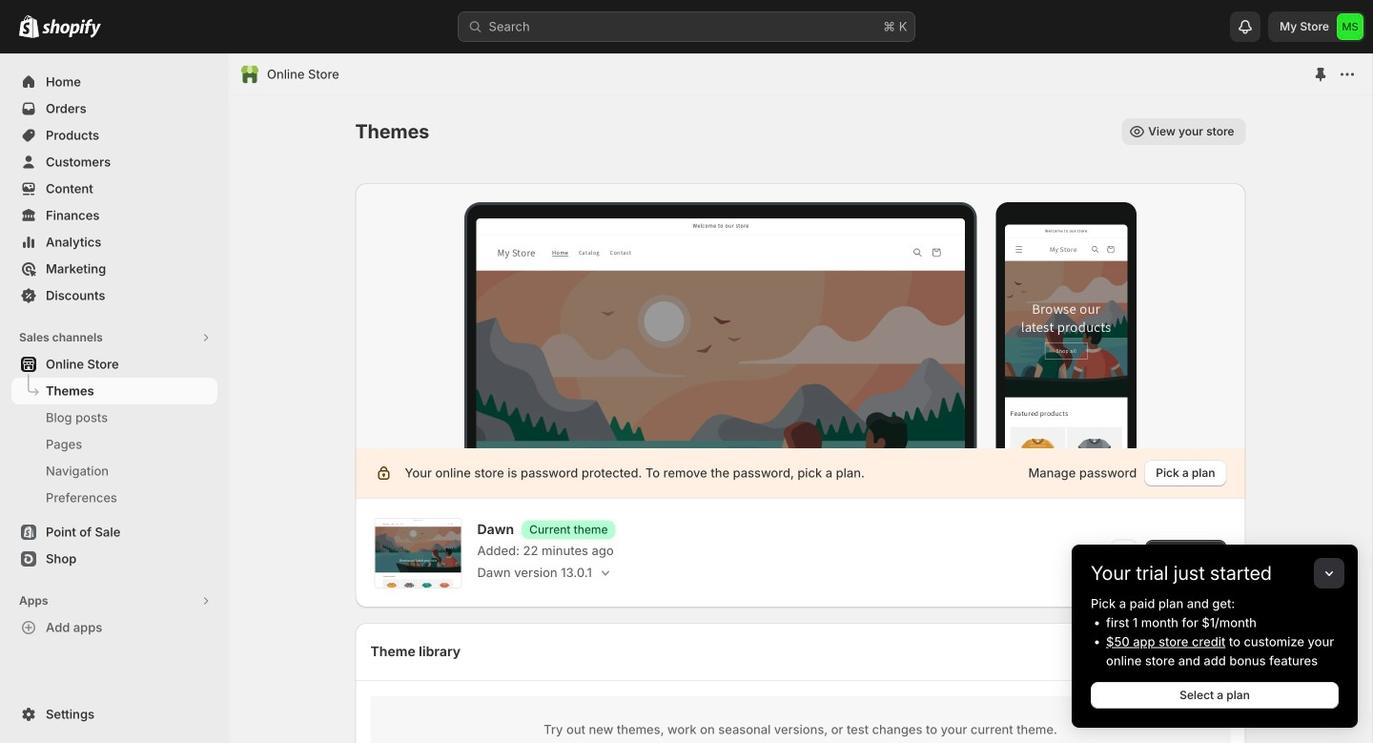 Task type: locate. For each thing, give the bounding box(es) containing it.
0 horizontal spatial shopify image
[[19, 15, 39, 38]]

shopify image
[[19, 15, 39, 38], [42, 19, 101, 38]]



Task type: describe. For each thing, give the bounding box(es) containing it.
1 horizontal spatial shopify image
[[42, 19, 101, 38]]

online store image
[[240, 65, 259, 84]]

my store image
[[1337, 13, 1364, 40]]



Task type: vqa. For each thing, say whether or not it's contained in the screenshot.
Shopify "image" to the left
yes



